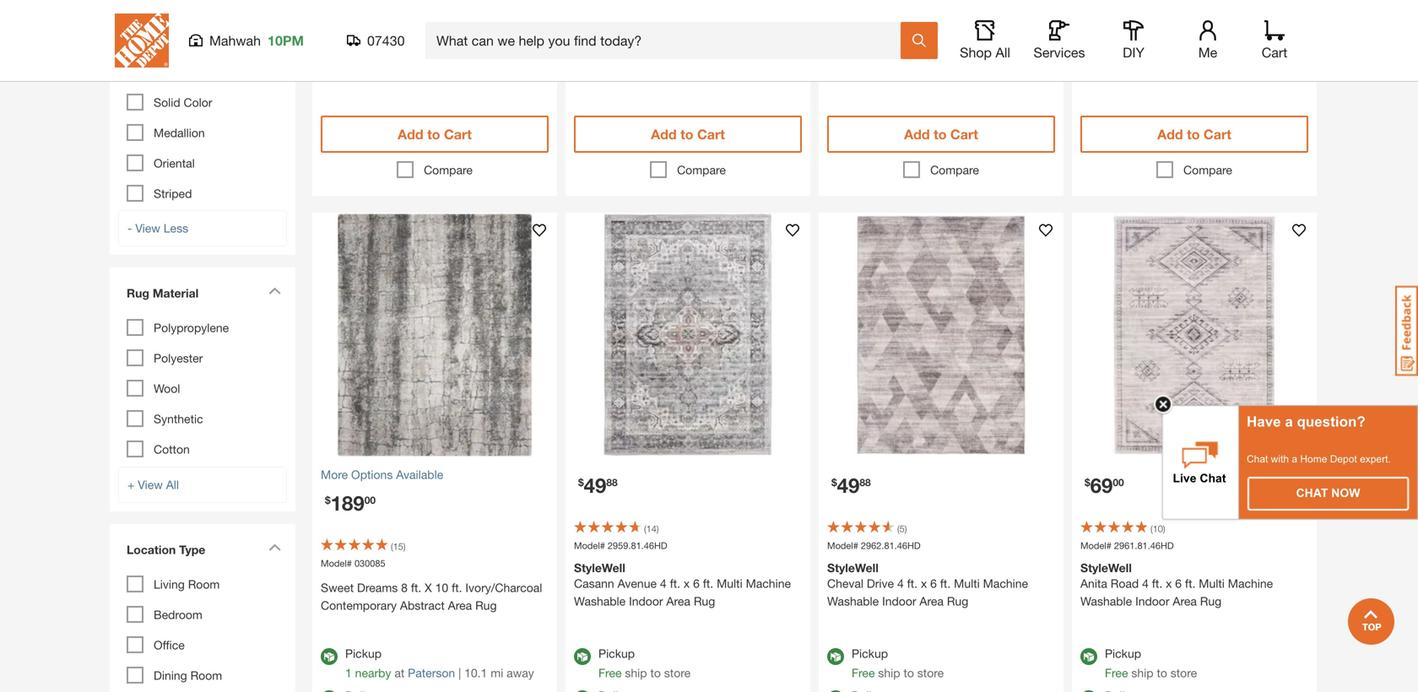 Task type: describe. For each thing, give the bounding box(es) containing it.
abstract inside sweet dreams 8 ft. x 10 ft. ivory/charcoal contemporary abstract area rug
[[400, 599, 445, 613]]

nearby
[[355, 666, 391, 680]]

stylewell casann avenue 4 ft. x 6 ft. multi machine washable indoor area rug
[[574, 561, 791, 608]]

2962.81.46hd
[[861, 541, 921, 551]]

free inside the delivery free
[[599, 33, 622, 47]]

dining room
[[154, 669, 222, 683]]

services
[[1034, 44, 1086, 60]]

store for avenue
[[664, 666, 691, 680]]

avenue
[[618, 577, 657, 591]]

cotton link
[[154, 443, 190, 457]]

$ 189 00
[[325, 491, 376, 515]]

4 for avenue
[[660, 577, 667, 591]]

2961.81.46hd
[[1115, 541, 1174, 551]]

rug for stylewell casann avenue 4 ft. x 6 ft. multi machine washable indoor area rug
[[694, 595, 716, 608]]

paterson
[[408, 666, 455, 680]]

living room
[[154, 578, 220, 592]]

compare for fourth 'add to cart' button from the left
[[1184, 163, 1233, 177]]

caret icon image for material
[[269, 287, 281, 295]]

add to cart for 2nd 'add to cart' button from right
[[905, 126, 979, 142]]

model# for stylewell anita road 4 ft. x 6 ft. multi machine washable indoor area rug
[[1081, 541, 1112, 551]]

-
[[128, 221, 132, 235]]

office
[[154, 639, 185, 652]]

with
[[1272, 454, 1290, 465]]

the home depot logo image
[[115, 14, 169, 68]]

more
[[321, 468, 348, 482]]

indoor for road
[[1136, 595, 1170, 608]]

anita road 4 ft. x 6 ft. multi machine washable indoor area rug image
[[1073, 213, 1317, 458]]

49 for stylewell cheval drive 4 ft. x 6 ft. multi machine washable indoor area rug
[[837, 473, 860, 497]]

add to cart for fourth 'add to cart' button from the right
[[398, 126, 472, 142]]

expert.
[[1361, 454, 1392, 465]]

2 available shipping image from the left
[[828, 17, 844, 34]]

88 for stylewell casann avenue 4 ft. x 6 ft. multi machine washable indoor area rug
[[607, 477, 618, 489]]

cotton
[[154, 443, 190, 457]]

free for stylewell casann avenue 4 ft. x 6 ft. multi machine washable indoor area rug
[[599, 666, 622, 680]]

indoor for drive
[[883, 595, 917, 608]]

drive
[[867, 577, 894, 591]]

indoor for avenue
[[629, 595, 663, 608]]

medallion link
[[154, 126, 205, 140]]

$ 49 88 for stylewell casann avenue 4 ft. x 6 ft. multi machine washable indoor area rug
[[578, 473, 618, 497]]

1 vertical spatial a
[[1292, 454, 1298, 465]]

1 add to cart button from the left
[[321, 116, 549, 153]]

polypropylene link
[[154, 321, 229, 335]]

What can we help you find today? search field
[[437, 23, 900, 58]]

free for stylewell anita road 4 ft. x 6 ft. multi machine washable indoor area rug
[[1105, 666, 1129, 680]]

compare for 2nd 'add to cart' button from right
[[931, 163, 980, 177]]

services button
[[1033, 20, 1087, 61]]

polypropylene
[[154, 321, 229, 335]]

rug for stylewell cheval drive 4 ft. x 6 ft. multi machine washable indoor area rug
[[947, 595, 969, 608]]

$ 69 00
[[1085, 473, 1125, 497]]

compare for 3rd 'add to cart' button from the right
[[677, 163, 726, 177]]

machine for cheval drive 4 ft. x 6 ft. multi machine washable indoor area rug
[[984, 577, 1029, 591]]

now
[[1332, 487, 1361, 500]]

pickup inside pickup 1 nearby at paterson | 10.1 mi away
[[345, 647, 382, 661]]

10 inside sweet dreams 8 ft. x 10 ft. ivory/charcoal contemporary abstract area rug
[[435, 581, 449, 595]]

mi
[[491, 666, 504, 680]]

view for -
[[135, 221, 160, 235]]

bedroom
[[154, 608, 203, 622]]

2959.81.46hd
[[608, 541, 668, 551]]

030085
[[355, 558, 386, 569]]

model# 2961.81.46hd
[[1081, 541, 1174, 551]]

abstract link
[[154, 4, 198, 18]]

dining room link
[[154, 669, 222, 683]]

model# 030085
[[321, 558, 386, 569]]

office link
[[154, 639, 185, 652]]

5
[[900, 524, 905, 535]]

10pm
[[268, 33, 304, 49]]

- view less link
[[118, 210, 287, 247]]

ship for drive
[[879, 666, 901, 680]]

1 horizontal spatial 10
[[1153, 524, 1164, 535]]

x for road
[[1166, 577, 1172, 591]]

solid color
[[154, 95, 212, 109]]

$ 49 88 for stylewell cheval drive 4 ft. x 6 ft. multi machine washable indoor area rug
[[832, 473, 871, 497]]

less
[[164, 221, 188, 235]]

2 delivery from the left
[[852, 15, 894, 29]]

road
[[1111, 577, 1139, 591]]

rug material link
[[118, 276, 287, 315]]

( 15 )
[[391, 541, 406, 552]]

feedback link image
[[1396, 285, 1419, 377]]

88 for stylewell cheval drive 4 ft. x 6 ft. multi machine washable indoor area rug
[[860, 477, 871, 489]]

model# up sweet
[[321, 558, 352, 569]]

( 5 )
[[898, 524, 907, 535]]

pickup free ship to store for road
[[1105, 647, 1198, 680]]

ivory/charcoal
[[466, 581, 543, 595]]

3 delivery from the left
[[1105, 15, 1147, 29]]

border
[[154, 35, 190, 49]]

options
[[351, 468, 393, 482]]

1
[[345, 666, 352, 680]]

cheval
[[828, 577, 864, 591]]

15
[[393, 541, 404, 552]]

pickup for stylewell casann avenue 4 ft. x 6 ft. multi machine washable indoor area rug
[[599, 647, 635, 661]]

189
[[331, 491, 365, 515]]

room for living room
[[188, 578, 220, 592]]

) for road
[[1164, 524, 1166, 535]]

14
[[647, 524, 657, 535]]

solid
[[154, 95, 180, 109]]

( for road
[[1151, 524, 1153, 535]]

multi for casann avenue 4 ft. x 6 ft. multi machine washable indoor area rug
[[717, 577, 743, 591]]

diy
[[1123, 44, 1145, 60]]

type
[[179, 543, 206, 557]]

49 for stylewell casann avenue 4 ft. x 6 ft. multi machine washable indoor area rug
[[584, 473, 607, 497]]

+ view all
[[128, 478, 179, 492]]

caret icon image for type
[[269, 544, 281, 552]]

mahwah
[[209, 33, 261, 49]]

00 for 69
[[1113, 477, 1125, 489]]

question?
[[1298, 414, 1366, 430]]

more options available
[[321, 468, 444, 482]]

away
[[507, 666, 534, 680]]

0 horizontal spatial all
[[166, 478, 179, 492]]

pickup free ship to store for drive
[[852, 647, 944, 680]]

more options available link
[[321, 466, 549, 484]]

6 for drive
[[931, 577, 937, 591]]

x
[[425, 581, 432, 595]]

free for stylewell cheval drive 4 ft. x 6 ft. multi machine washable indoor area rug
[[852, 666, 875, 680]]

chat
[[1297, 487, 1329, 500]]

polyester link
[[154, 351, 203, 365]]

location type link
[[118, 533, 287, 572]]

1 available shipping image from the left
[[574, 17, 591, 34]]

multi for cheval drive 4 ft. x 6 ft. multi machine washable indoor area rug
[[954, 577, 980, 591]]

washable for cheval
[[828, 595, 879, 608]]

4 for road
[[1143, 577, 1149, 591]]

medallion
[[154, 126, 205, 140]]

all inside button
[[996, 44, 1011, 60]]

store for road
[[1171, 666, 1198, 680]]

shop all button
[[959, 20, 1013, 61]]

mahwah 10pm
[[209, 33, 304, 49]]

location
[[127, 543, 176, 557]]

chat with a home depot expert.
[[1247, 454, 1392, 465]]

1 delivery from the left
[[599, 15, 641, 29]]

living
[[154, 578, 185, 592]]

stylewell for casann
[[574, 561, 626, 575]]

pickup free ship to store for avenue
[[599, 647, 691, 680]]

color
[[184, 95, 212, 109]]

casann
[[574, 577, 615, 591]]



Task type: vqa. For each thing, say whether or not it's contained in the screenshot.


Task type: locate. For each thing, give the bounding box(es) containing it.
compare for fourth 'add to cart' button from the right
[[424, 163, 473, 177]]

a right with
[[1292, 454, 1298, 465]]

abstract up border link
[[154, 4, 198, 18]]

add to cart for fourth 'add to cart' button from the left
[[1158, 126, 1232, 142]]

0 horizontal spatial $ 49 88
[[578, 473, 618, 497]]

machine for anita road 4 ft. x 6 ft. multi machine washable indoor area rug
[[1229, 577, 1274, 591]]

caret icon image inside rug material link
[[269, 287, 281, 295]]

1 indoor from the left
[[629, 595, 663, 608]]

model# for stylewell cheval drive 4 ft. x 6 ft. multi machine washable indoor area rug
[[828, 541, 859, 551]]

$ inside $ 189 00
[[325, 494, 331, 506]]

00
[[1113, 477, 1125, 489], [365, 494, 376, 506]]

wool link
[[154, 382, 180, 396]]

) up '2962.81.46hd'
[[905, 524, 907, 535]]

$ 49 88 up model# 2959.81.46hd
[[578, 473, 618, 497]]

88
[[607, 477, 618, 489], [860, 477, 871, 489]]

striped
[[154, 187, 192, 201]]

00 up model# 2961.81.46hd
[[1113, 477, 1125, 489]]

area down ivory/charcoal
[[448, 599, 472, 613]]

6 inside stylewell anita road 4 ft. x 6 ft. multi machine washable indoor area rug
[[1176, 577, 1182, 591]]

3 indoor from the left
[[1136, 595, 1170, 608]]

6
[[693, 577, 700, 591], [931, 577, 937, 591], [1176, 577, 1182, 591]]

2 x from the left
[[921, 577, 927, 591]]

x inside stylewell cheval drive 4 ft. x 6 ft. multi machine washable indoor area rug
[[921, 577, 927, 591]]

2 horizontal spatial washable
[[1081, 595, 1133, 608]]

abstract down the x
[[400, 599, 445, 613]]

1 add from the left
[[398, 126, 424, 142]]

1 horizontal spatial 6
[[931, 577, 937, 591]]

caret icon image inside location type link
[[269, 544, 281, 552]]

2 88 from the left
[[860, 477, 871, 489]]

washable inside stylewell casann avenue 4 ft. x 6 ft. multi machine washable indoor area rug
[[574, 595, 626, 608]]

multi
[[717, 577, 743, 591], [954, 577, 980, 591], [1199, 577, 1225, 591]]

0 horizontal spatial abstract
[[154, 4, 198, 18]]

3 store from the left
[[1171, 666, 1198, 680]]

1 horizontal spatial indoor
[[883, 595, 917, 608]]

) up '8'
[[404, 541, 406, 552]]

area down "2961.81.46hd"
[[1173, 595, 1197, 608]]

1 6 from the left
[[693, 577, 700, 591]]

$ for stylewell casann avenue 4 ft. x 6 ft. multi machine washable indoor area rug
[[578, 477, 584, 489]]

a
[[1286, 414, 1294, 430], [1292, 454, 1298, 465]]

0 horizontal spatial 00
[[365, 494, 376, 506]]

2 store from the left
[[918, 666, 944, 680]]

4 add to cart button from the left
[[1081, 116, 1309, 153]]

1 horizontal spatial x
[[921, 577, 927, 591]]

washable inside stylewell cheval drive 4 ft. x 6 ft. multi machine washable indoor area rug
[[828, 595, 879, 608]]

$ for stylewell cheval drive 4 ft. x 6 ft. multi machine washable indoor area rug
[[832, 477, 837, 489]]

10.1
[[465, 666, 488, 680]]

2 $ 49 88 from the left
[[832, 473, 871, 497]]

pickup 1 nearby at paterson | 10.1 mi away
[[345, 647, 534, 680]]

8
[[401, 581, 408, 595]]

1 horizontal spatial $ 49 88
[[832, 473, 871, 497]]

multi inside stylewell casann avenue 4 ft. x 6 ft. multi machine washable indoor area rug
[[717, 577, 743, 591]]

area inside stylewell casann avenue 4 ft. x 6 ft. multi machine washable indoor area rug
[[667, 595, 691, 608]]

view for +
[[138, 478, 163, 492]]

00 inside $ 189 00
[[365, 494, 376, 506]]

$ for stylewell anita road 4 ft. x 6 ft. multi machine washable indoor area rug
[[1085, 477, 1091, 489]]

0 horizontal spatial x
[[684, 577, 690, 591]]

2 caret icon image from the top
[[269, 544, 281, 552]]

1 horizontal spatial available shipping image
[[828, 17, 844, 34]]

3 multi from the left
[[1199, 577, 1225, 591]]

oriental link
[[154, 156, 195, 170]]

have a question?
[[1247, 414, 1366, 430]]

1 add to cart from the left
[[398, 126, 472, 142]]

2 add from the left
[[651, 126, 677, 142]]

1 horizontal spatial machine
[[984, 577, 1029, 591]]

store
[[664, 666, 691, 680], [918, 666, 944, 680], [1171, 666, 1198, 680]]

rug inside stylewell casann avenue 4 ft. x 6 ft. multi machine washable indoor area rug
[[694, 595, 716, 608]]

6 right avenue
[[693, 577, 700, 591]]

room for dining room
[[190, 669, 222, 683]]

1 vertical spatial all
[[166, 478, 179, 492]]

) for drive
[[905, 524, 907, 535]]

cart link
[[1257, 20, 1294, 61]]

$ up model# 2959.81.46hd
[[578, 477, 584, 489]]

machine for casann avenue 4 ft. x 6 ft. multi machine washable indoor area rug
[[746, 577, 791, 591]]

0 vertical spatial room
[[188, 578, 220, 592]]

depot
[[1331, 454, 1358, 465]]

dining
[[154, 669, 187, 683]]

6 right drive
[[931, 577, 937, 591]]

x for drive
[[921, 577, 927, 591]]

room right dining
[[190, 669, 222, 683]]

( 10 )
[[1151, 524, 1166, 535]]

available for pickup image for 49
[[828, 649, 844, 666]]

washable for casann
[[574, 595, 626, 608]]

x right drive
[[921, 577, 927, 591]]

0 horizontal spatial 88
[[607, 477, 618, 489]]

1 horizontal spatial multi
[[954, 577, 980, 591]]

model# up cheval
[[828, 541, 859, 551]]

69
[[1091, 473, 1113, 497]]

washable
[[574, 595, 626, 608], [828, 595, 879, 608], [1081, 595, 1133, 608]]

6 for road
[[1176, 577, 1182, 591]]

model# up anita
[[1081, 541, 1112, 551]]

2 stylewell from the left
[[828, 561, 879, 575]]

area down '2962.81.46hd'
[[920, 595, 944, 608]]

stylewell up cheval
[[828, 561, 879, 575]]

stylewell up casann in the bottom left of the page
[[574, 561, 626, 575]]

indoor down drive
[[883, 595, 917, 608]]

cheval drive 4 ft. x 6 ft. multi machine washable indoor area rug image
[[819, 213, 1064, 458]]

stylewell for cheval
[[828, 561, 879, 575]]

1 multi from the left
[[717, 577, 743, 591]]

0 vertical spatial abstract
[[154, 4, 198, 18]]

model# 2959.81.46hd
[[574, 541, 668, 551]]

2 add to cart button from the left
[[574, 116, 802, 153]]

diy button
[[1107, 20, 1161, 61]]

0 vertical spatial view
[[135, 221, 160, 235]]

1 horizontal spatial washable
[[828, 595, 879, 608]]

2 horizontal spatial x
[[1166, 577, 1172, 591]]

rug material
[[127, 286, 199, 300]]

0 horizontal spatial delivery
[[599, 15, 641, 29]]

1 available for pickup image from the left
[[321, 649, 338, 666]]

2 horizontal spatial available for pickup image
[[1081, 649, 1098, 666]]

rug inside sweet dreams 8 ft. x 10 ft. ivory/charcoal contemporary abstract area rug
[[476, 599, 497, 613]]

6 inside stylewell casann avenue 4 ft. x 6 ft. multi machine washable indoor area rug
[[693, 577, 700, 591]]

0 horizontal spatial 49
[[584, 473, 607, 497]]

0 horizontal spatial store
[[664, 666, 691, 680]]

49 up model# 2962.81.46hd
[[837, 473, 860, 497]]

1 horizontal spatial 49
[[837, 473, 860, 497]]

1 $ 49 88 from the left
[[578, 473, 618, 497]]

available for pickup image down anita
[[1081, 649, 1098, 666]]

washable down casann in the bottom left of the page
[[574, 595, 626, 608]]

solid color link
[[154, 95, 212, 109]]

3 washable from the left
[[1081, 595, 1133, 608]]

x for avenue
[[684, 577, 690, 591]]

polyester
[[154, 351, 203, 365]]

add for 2nd 'add to cart' button from right
[[905, 126, 930, 142]]

) up 2959.81.46hd
[[657, 524, 659, 535]]

rug for stylewell anita road 4 ft. x 6 ft. multi machine washable indoor area rug
[[1201, 595, 1222, 608]]

6 for avenue
[[693, 577, 700, 591]]

0 vertical spatial a
[[1286, 414, 1294, 430]]

4 add from the left
[[1158, 126, 1184, 142]]

available for pickup image down cheval
[[828, 649, 844, 666]]

1 pickup from the left
[[345, 647, 382, 661]]

indoor down avenue
[[629, 595, 663, 608]]

add to cart
[[398, 126, 472, 142], [651, 126, 725, 142], [905, 126, 979, 142], [1158, 126, 1232, 142]]

area inside stylewell anita road 4 ft. x 6 ft. multi machine washable indoor area rug
[[1173, 595, 1197, 608]]

1 horizontal spatial 88
[[860, 477, 871, 489]]

pickup free ship to store down drive
[[852, 647, 944, 680]]

2 horizontal spatial multi
[[1199, 577, 1225, 591]]

ft.
[[670, 577, 681, 591], [703, 577, 714, 591], [908, 577, 918, 591], [941, 577, 951, 591], [1153, 577, 1163, 591], [1186, 577, 1196, 591], [411, 581, 422, 595], [452, 581, 462, 595]]

2 multi from the left
[[954, 577, 980, 591]]

add
[[398, 126, 424, 142], [651, 126, 677, 142], [905, 126, 930, 142], [1158, 126, 1184, 142]]

3 compare from the left
[[931, 163, 980, 177]]

1 vertical spatial 10
[[435, 581, 449, 595]]

me
[[1199, 44, 1218, 60]]

ship
[[625, 666, 647, 680], [879, 666, 901, 680], [1132, 666, 1154, 680]]

2 machine from the left
[[984, 577, 1029, 591]]

x inside stylewell casann avenue 4 ft. x 6 ft. multi machine washable indoor area rug
[[684, 577, 690, 591]]

1 horizontal spatial delivery
[[852, 15, 894, 29]]

x inside stylewell anita road 4 ft. x 6 ft. multi machine washable indoor area rug
[[1166, 577, 1172, 591]]

cart inside cart link
[[1262, 44, 1288, 60]]

1 horizontal spatial abstract
[[400, 599, 445, 613]]

chat now link
[[1249, 478, 1409, 510]]

have
[[1247, 414, 1282, 430]]

3 available for pickup image from the left
[[1081, 649, 1098, 666]]

2 add to cart from the left
[[651, 126, 725, 142]]

1 49 from the left
[[584, 473, 607, 497]]

a right "have"
[[1286, 414, 1294, 430]]

washable down cheval
[[828, 595, 879, 608]]

view right "-"
[[135, 221, 160, 235]]

pickup up nearby in the bottom left of the page
[[345, 647, 382, 661]]

delivery
[[599, 15, 641, 29], [852, 15, 894, 29], [1105, 15, 1147, 29]]

add for 3rd 'add to cart' button from the right
[[651, 126, 677, 142]]

2 horizontal spatial stylewell
[[1081, 561, 1132, 575]]

area down 2959.81.46hd
[[667, 595, 691, 608]]

( for drive
[[898, 524, 900, 535]]

1 vertical spatial caret icon image
[[269, 544, 281, 552]]

4 add to cart from the left
[[1158, 126, 1232, 142]]

2 horizontal spatial indoor
[[1136, 595, 1170, 608]]

machine inside stylewell anita road 4 ft. x 6 ft. multi machine washable indoor area rug
[[1229, 577, 1274, 591]]

1 machine from the left
[[746, 577, 791, 591]]

indoor inside stylewell casann avenue 4 ft. x 6 ft. multi machine washable indoor area rug
[[629, 595, 663, 608]]

stylewell for anita
[[1081, 561, 1132, 575]]

1 compare from the left
[[424, 163, 473, 177]]

3 ship from the left
[[1132, 666, 1154, 680]]

stylewell inside stylewell cheval drive 4 ft. x 6 ft. multi machine washable indoor area rug
[[828, 561, 879, 575]]

1 4 from the left
[[660, 577, 667, 591]]

cart
[[1262, 44, 1288, 60], [444, 126, 472, 142], [698, 126, 725, 142], [951, 126, 979, 142], [1204, 126, 1232, 142]]

stylewell
[[574, 561, 626, 575], [828, 561, 879, 575], [1081, 561, 1132, 575]]

4 inside stylewell casann avenue 4 ft. x 6 ft. multi machine washable indoor area rug
[[660, 577, 667, 591]]

2 4 from the left
[[898, 577, 904, 591]]

pickup free ship to store down stylewell anita road 4 ft. x 6 ft. multi machine washable indoor area rug
[[1105, 647, 1198, 680]]

- view less
[[128, 221, 188, 235]]

6 right the road
[[1176, 577, 1182, 591]]

0 vertical spatial 00
[[1113, 477, 1125, 489]]

(
[[644, 524, 647, 535], [898, 524, 900, 535], [1151, 524, 1153, 535], [391, 541, 393, 552]]

$ up model# 2961.81.46hd
[[1085, 477, 1091, 489]]

00 down options
[[365, 494, 376, 506]]

$ inside '$ 69 00'
[[1085, 477, 1091, 489]]

1 caret icon image from the top
[[269, 287, 281, 295]]

delivery free
[[599, 15, 641, 47]]

3 pickup free ship to store from the left
[[1105, 647, 1198, 680]]

available shipping image
[[574, 17, 591, 34], [828, 17, 844, 34]]

available for pickup image for 69
[[1081, 649, 1098, 666]]

3 machine from the left
[[1229, 577, 1274, 591]]

2 pickup free ship to store from the left
[[852, 647, 944, 680]]

2 horizontal spatial store
[[1171, 666, 1198, 680]]

( for avenue
[[644, 524, 647, 535]]

2 washable from the left
[[828, 595, 879, 608]]

1 vertical spatial 00
[[365, 494, 376, 506]]

shop
[[960, 44, 992, 60]]

00 inside '$ 69 00'
[[1113, 477, 1125, 489]]

multi for anita road 4 ft. x 6 ft. multi machine washable indoor area rug
[[1199, 577, 1225, 591]]

synthetic link
[[154, 412, 203, 426]]

1 horizontal spatial available for pickup image
[[828, 649, 844, 666]]

wool
[[154, 382, 180, 396]]

pickup for stylewell cheval drive 4 ft. x 6 ft. multi machine washable indoor area rug
[[852, 647, 888, 661]]

88 up model# 2962.81.46hd
[[860, 477, 871, 489]]

pickup down drive
[[852, 647, 888, 661]]

rug inside stylewell anita road 4 ft. x 6 ft. multi machine washable indoor area rug
[[1201, 595, 1222, 608]]

2 49 from the left
[[837, 473, 860, 497]]

4 inside stylewell cheval drive 4 ft. x 6 ft. multi machine washable indoor area rug
[[898, 577, 904, 591]]

1 washable from the left
[[574, 595, 626, 608]]

4 compare from the left
[[1184, 163, 1233, 177]]

88 up model# 2959.81.46hd
[[607, 477, 618, 489]]

07430
[[367, 33, 405, 49]]

available for pickup image
[[321, 649, 338, 666], [828, 649, 844, 666], [1081, 649, 1098, 666]]

0 horizontal spatial ship
[[625, 666, 647, 680]]

1 x from the left
[[684, 577, 690, 591]]

area inside sweet dreams 8 ft. x 10 ft. ivory/charcoal contemporary abstract area rug
[[448, 599, 472, 613]]

49 up model# 2959.81.46hd
[[584, 473, 607, 497]]

rug inside stylewell cheval drive 4 ft. x 6 ft. multi machine washable indoor area rug
[[947, 595, 969, 608]]

1 vertical spatial room
[[190, 669, 222, 683]]

$ 49 88
[[578, 473, 618, 497], [832, 473, 871, 497]]

washable for anita
[[1081, 595, 1133, 608]]

0 horizontal spatial 4
[[660, 577, 667, 591]]

model# up casann in the bottom left of the page
[[574, 541, 605, 551]]

0 horizontal spatial machine
[[746, 577, 791, 591]]

$
[[578, 477, 584, 489], [832, 477, 837, 489], [1085, 477, 1091, 489], [325, 494, 331, 506]]

caret icon image
[[269, 287, 281, 295], [269, 544, 281, 552]]

2 horizontal spatial pickup free ship to store
[[1105, 647, 1198, 680]]

indoor inside stylewell cheval drive 4 ft. x 6 ft. multi machine washable indoor area rug
[[883, 595, 917, 608]]

3 add from the left
[[905, 126, 930, 142]]

0 horizontal spatial stylewell
[[574, 561, 626, 575]]

3 add to cart button from the left
[[828, 116, 1056, 153]]

1 pickup free ship to store from the left
[[599, 647, 691, 680]]

2 ship from the left
[[879, 666, 901, 680]]

view inside "link"
[[135, 221, 160, 235]]

compare
[[424, 163, 473, 177], [677, 163, 726, 177], [931, 163, 980, 177], [1184, 163, 1233, 177]]

area for drive
[[920, 595, 944, 608]]

dreams
[[357, 581, 398, 595]]

$ up model# 2962.81.46hd
[[832, 477, 837, 489]]

4 right drive
[[898, 577, 904, 591]]

room down location type link
[[188, 578, 220, 592]]

floral link
[[154, 65, 183, 79]]

area for road
[[1173, 595, 1197, 608]]

2 compare from the left
[[677, 163, 726, 177]]

( 14 )
[[644, 524, 659, 535]]

pickup right available for pickup icon
[[599, 647, 635, 661]]

2 horizontal spatial 6
[[1176, 577, 1182, 591]]

1 88 from the left
[[607, 477, 618, 489]]

living room link
[[154, 578, 220, 592]]

6 inside stylewell cheval drive 4 ft. x 6 ft. multi machine washable indoor area rug
[[931, 577, 937, 591]]

3 add to cart from the left
[[905, 126, 979, 142]]

pickup free ship to store
[[599, 647, 691, 680], [852, 647, 944, 680], [1105, 647, 1198, 680]]

indoor inside stylewell anita road 4 ft. x 6 ft. multi machine washable indoor area rug
[[1136, 595, 1170, 608]]

1 ship from the left
[[625, 666, 647, 680]]

0 horizontal spatial 10
[[435, 581, 449, 595]]

$ 49 88 up model# 2962.81.46hd
[[832, 473, 871, 497]]

contemporary
[[321, 599, 397, 613]]

2 available for pickup image from the left
[[828, 649, 844, 666]]

0 horizontal spatial washable
[[574, 595, 626, 608]]

stylewell inside stylewell anita road 4 ft. x 6 ft. multi machine washable indoor area rug
[[1081, 561, 1132, 575]]

washable inside stylewell anita road 4 ft. x 6 ft. multi machine washable indoor area rug
[[1081, 595, 1133, 608]]

) up "2961.81.46hd"
[[1164, 524, 1166, 535]]

stylewell cheval drive 4 ft. x 6 ft. multi machine washable indoor area rug
[[828, 561, 1029, 608]]

to
[[427, 126, 440, 142], [681, 126, 694, 142], [934, 126, 947, 142], [1187, 126, 1200, 142], [651, 666, 661, 680], [904, 666, 915, 680], [1157, 666, 1168, 680]]

) for avenue
[[657, 524, 659, 535]]

4 for drive
[[898, 577, 904, 591]]

chat now
[[1297, 487, 1361, 500]]

pickup free ship to store right available for pickup icon
[[599, 647, 691, 680]]

1 horizontal spatial ship
[[879, 666, 901, 680]]

0 vertical spatial all
[[996, 44, 1011, 60]]

add for fourth 'add to cart' button from the left
[[1158, 126, 1184, 142]]

pickup down the road
[[1105, 647, 1142, 661]]

1 horizontal spatial all
[[996, 44, 1011, 60]]

x right the road
[[1166, 577, 1172, 591]]

2 horizontal spatial machine
[[1229, 577, 1274, 591]]

$ down more
[[325, 494, 331, 506]]

multi inside stylewell anita road 4 ft. x 6 ft. multi machine washable indoor area rug
[[1199, 577, 1225, 591]]

pickup
[[345, 647, 382, 661], [599, 647, 635, 661], [852, 647, 888, 661], [1105, 647, 1142, 661]]

ship for road
[[1132, 666, 1154, 680]]

pickup for stylewell anita road 4 ft. x 6 ft. multi machine washable indoor area rug
[[1105, 647, 1142, 661]]

stylewell inside stylewell casann avenue 4 ft. x 6 ft. multi machine washable indoor area rug
[[574, 561, 626, 575]]

1 horizontal spatial 4
[[898, 577, 904, 591]]

10
[[1153, 524, 1164, 535], [435, 581, 449, 595]]

1 horizontal spatial stylewell
[[828, 561, 879, 575]]

me button
[[1181, 20, 1236, 61]]

10 up "2961.81.46hd"
[[1153, 524, 1164, 535]]

ship for avenue
[[625, 666, 647, 680]]

0 horizontal spatial available shipping image
[[574, 17, 591, 34]]

casann avenue 4 ft. x 6 ft. multi machine washable indoor area rug image
[[566, 213, 811, 458]]

4 pickup from the left
[[1105, 647, 1142, 661]]

0 vertical spatial caret icon image
[[269, 287, 281, 295]]

1 vertical spatial abstract
[[400, 599, 445, 613]]

0 horizontal spatial 6
[[693, 577, 700, 591]]

0 horizontal spatial multi
[[717, 577, 743, 591]]

4 inside stylewell anita road 4 ft. x 6 ft. multi machine washable indoor area rug
[[1143, 577, 1149, 591]]

0 horizontal spatial indoor
[[629, 595, 663, 608]]

1 horizontal spatial 00
[[1113, 477, 1125, 489]]

3 x from the left
[[1166, 577, 1172, 591]]

area for avenue
[[667, 595, 691, 608]]

x
[[684, 577, 690, 591], [921, 577, 927, 591], [1166, 577, 1172, 591]]

stylewell up anita
[[1081, 561, 1132, 575]]

1 store from the left
[[664, 666, 691, 680]]

2 pickup from the left
[[599, 647, 635, 661]]

sweet dreams 8 ft. x 10 ft. ivory/charcoal contemporary abstract area rug image
[[312, 213, 557, 458]]

all down the cotton
[[166, 478, 179, 492]]

)
[[657, 524, 659, 535], [905, 524, 907, 535], [1164, 524, 1166, 535], [404, 541, 406, 552]]

2 indoor from the left
[[883, 595, 917, 608]]

1 horizontal spatial pickup free ship to store
[[852, 647, 944, 680]]

store for drive
[[918, 666, 944, 680]]

bedroom link
[[154, 608, 203, 622]]

model# for stylewell casann avenue 4 ft. x 6 ft. multi machine washable indoor area rug
[[574, 541, 605, 551]]

1 vertical spatial view
[[138, 478, 163, 492]]

available for pickup image down contemporary
[[321, 649, 338, 666]]

all right shop
[[996, 44, 1011, 60]]

+ view all link
[[118, 467, 287, 503]]

oriental
[[154, 156, 195, 170]]

machine inside stylewell cheval drive 4 ft. x 6 ft. multi machine washable indoor area rug
[[984, 577, 1029, 591]]

chat
[[1247, 454, 1269, 465]]

indoor down the road
[[1136, 595, 1170, 608]]

10 right the x
[[435, 581, 449, 595]]

3 6 from the left
[[1176, 577, 1182, 591]]

0 horizontal spatial pickup free ship to store
[[599, 647, 691, 680]]

3 stylewell from the left
[[1081, 561, 1132, 575]]

machine inside stylewell casann avenue 4 ft. x 6 ft. multi machine washable indoor area rug
[[746, 577, 791, 591]]

at
[[395, 666, 405, 680]]

view right +
[[138, 478, 163, 492]]

00 for 189
[[365, 494, 376, 506]]

0 vertical spatial 10
[[1153, 524, 1164, 535]]

0 horizontal spatial available for pickup image
[[321, 649, 338, 666]]

2 horizontal spatial ship
[[1132, 666, 1154, 680]]

4 right avenue
[[660, 577, 667, 591]]

available
[[396, 468, 444, 482]]

add to cart button
[[321, 116, 549, 153], [574, 116, 802, 153], [828, 116, 1056, 153], [1081, 116, 1309, 153]]

paterson link
[[408, 666, 455, 680]]

2 6 from the left
[[931, 577, 937, 591]]

sweet dreams 8 ft. x 10 ft. ivory/charcoal contemporary abstract area rug
[[321, 581, 543, 613]]

3 4 from the left
[[1143, 577, 1149, 591]]

1 stylewell from the left
[[574, 561, 626, 575]]

3 pickup from the left
[[852, 647, 888, 661]]

border link
[[154, 35, 190, 49]]

location type
[[127, 543, 206, 557]]

sweet dreams 8 ft. x 10 ft. ivory/charcoal contemporary abstract area rug link
[[321, 579, 549, 615]]

2 horizontal spatial delivery
[[1105, 15, 1147, 29]]

model# 2962.81.46hd
[[828, 541, 921, 551]]

add for fourth 'add to cart' button from the right
[[398, 126, 424, 142]]

home
[[1301, 454, 1328, 465]]

1 horizontal spatial store
[[918, 666, 944, 680]]

add to cart for 3rd 'add to cart' button from the right
[[651, 126, 725, 142]]

area inside stylewell cheval drive 4 ft. x 6 ft. multi machine washable indoor area rug
[[920, 595, 944, 608]]

x right avenue
[[684, 577, 690, 591]]

multi inside stylewell cheval drive 4 ft. x 6 ft. multi machine washable indoor area rug
[[954, 577, 980, 591]]

2 horizontal spatial 4
[[1143, 577, 1149, 591]]

4 right the road
[[1143, 577, 1149, 591]]

available for pickup image
[[574, 649, 591, 666]]

washable down anita
[[1081, 595, 1133, 608]]



